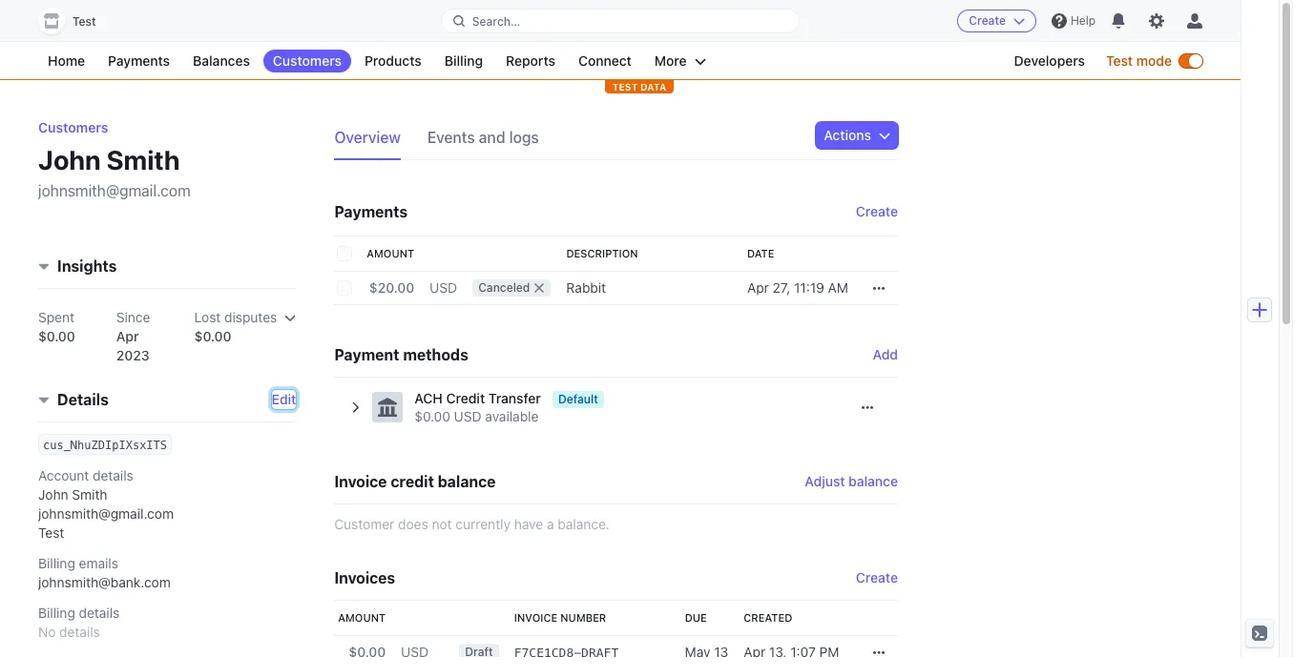 Task type: vqa. For each thing, say whether or not it's contained in the screenshot.
AVAILABLE
yes



Task type: locate. For each thing, give the bounding box(es) containing it.
1 vertical spatial invoice
[[514, 612, 558, 624]]

2 horizontal spatial test
[[1107, 53, 1133, 69]]

details down 'johnsmith@bank.com'
[[79, 606, 120, 622]]

svg image
[[879, 130, 891, 141], [874, 283, 885, 294]]

1 vertical spatial johnsmith@gmail.com
[[38, 506, 174, 523]]

details inside account details john smith johnsmith@gmail.com test
[[93, 468, 133, 485]]

0 vertical spatial create button
[[958, 10, 1037, 32]]

customers for customers
[[273, 53, 342, 69]]

balance up customer does not currently have a balance.
[[438, 474, 496, 491]]

2 vertical spatial create
[[856, 570, 898, 586]]

2 john from the top
[[38, 487, 68, 504]]

payments right home
[[108, 53, 170, 69]]

transfer
[[489, 391, 541, 407]]

payment
[[334, 347, 400, 364]]

billing for billing emails johnsmith@bank.com
[[38, 556, 75, 572]]

does
[[398, 517, 428, 533]]

$0.00 down spent
[[38, 329, 75, 345]]

0 vertical spatial svg image
[[879, 130, 891, 141]]

$0.00 down ach
[[415, 409, 451, 425]]

usd
[[430, 280, 457, 296], [454, 409, 482, 425]]

test inside "button"
[[73, 14, 96, 29]]

test mode
[[1107, 53, 1172, 69]]

2 horizontal spatial $0.00
[[415, 409, 451, 425]]

johnsmith@gmail.com up emails
[[38, 506, 174, 523]]

0 vertical spatial billing
[[445, 53, 483, 69]]

details for smith
[[93, 468, 133, 485]]

svg image inside actions popup button
[[879, 130, 891, 141]]

0 vertical spatial customers link
[[263, 50, 351, 73]]

balance.
[[558, 517, 610, 533]]

johnsmith@gmail.com
[[38, 182, 191, 200], [38, 506, 174, 523]]

cus_nhuzdipixsxits
[[43, 440, 167, 453]]

a
[[547, 517, 554, 533]]

apr inside since apr 2023
[[116, 329, 139, 345]]

2023
[[116, 348, 150, 364]]

test
[[73, 14, 96, 29], [1107, 53, 1133, 69], [38, 526, 64, 542]]

create down actions popup button
[[856, 203, 898, 220]]

1 horizontal spatial customers
[[273, 53, 342, 69]]

number
[[561, 612, 607, 624]]

0 vertical spatial apr
[[748, 280, 769, 296]]

payments down the overview button
[[334, 203, 408, 221]]

johnsmith@gmail.com up insights
[[38, 182, 191, 200]]

create inside button
[[969, 13, 1006, 28]]

invoice left number at left
[[514, 612, 558, 624]]

customers left products
[[273, 53, 342, 69]]

apr left the 27, at right top
[[748, 280, 769, 296]]

1 horizontal spatial test
[[73, 14, 96, 29]]

canceled link
[[465, 271, 559, 306]]

billing for billing
[[445, 53, 483, 69]]

description
[[567, 247, 638, 260]]

and
[[479, 129, 506, 146]]

1 vertical spatial apr
[[116, 329, 139, 345]]

test down account
[[38, 526, 64, 542]]

home link
[[38, 50, 95, 73]]

am
[[828, 280, 849, 296]]

default
[[558, 392, 598, 407]]

rabbit link
[[559, 271, 740, 306]]

create button down actions popup button
[[856, 199, 898, 225]]

0 vertical spatial johnsmith@gmail.com
[[38, 182, 191, 200]]

john inside customers john smith johnsmith@gmail.com
[[38, 144, 101, 176]]

1 horizontal spatial apr
[[748, 280, 769, 296]]

create up svg image at the right
[[856, 570, 898, 586]]

create up the developers link
[[969, 13, 1006, 28]]

customers down home link at top left
[[38, 119, 108, 136]]

1 vertical spatial john
[[38, 487, 68, 504]]

ach credit transfer
[[415, 391, 541, 407]]

customers link down home link at top left
[[38, 119, 108, 136]]

1 horizontal spatial balance
[[849, 474, 898, 490]]

customer
[[334, 517, 395, 533]]

Search… text field
[[442, 9, 799, 33]]

1 vertical spatial test
[[1107, 53, 1133, 69]]

details
[[57, 392, 109, 409]]

invoice credit balance
[[334, 474, 496, 491]]

2 balance from the left
[[849, 474, 898, 490]]

1 vertical spatial amount
[[338, 612, 386, 624]]

2 vertical spatial test
[[38, 526, 64, 542]]

0 horizontal spatial payments
[[108, 53, 170, 69]]

details right no
[[59, 625, 100, 641]]

$0.00 down lost
[[194, 329, 232, 345]]

billing down search…
[[445, 53, 483, 69]]

balances
[[193, 53, 250, 69]]

0 horizontal spatial invoice
[[334, 474, 387, 491]]

0 horizontal spatial balance
[[438, 474, 496, 491]]

1 vertical spatial customers link
[[38, 119, 108, 136]]

balance right adjust
[[849, 474, 898, 490]]

test left mode
[[1107, 53, 1133, 69]]

billing up no
[[38, 606, 75, 622]]

1 horizontal spatial invoice
[[514, 612, 558, 624]]

customers inside customers john smith johnsmith@gmail.com
[[38, 119, 108, 136]]

account details john smith johnsmith@gmail.com test
[[38, 468, 174, 542]]

0 vertical spatial invoice
[[334, 474, 387, 491]]

ach
[[415, 391, 443, 407]]

amount up $20.00
[[367, 247, 415, 260]]

details down cus_nhuzdipixsxits
[[93, 468, 133, 485]]

usd link
[[422, 271, 465, 306]]

invoice up customer
[[334, 474, 387, 491]]

1 john from the top
[[38, 144, 101, 176]]

events and logs button
[[428, 122, 551, 160]]

create button up developers
[[958, 10, 1037, 32]]

events
[[428, 129, 475, 146]]

billing
[[445, 53, 483, 69], [38, 556, 75, 572], [38, 606, 75, 622]]

apr up 2023
[[116, 329, 139, 345]]

john
[[38, 144, 101, 176], [38, 487, 68, 504]]

1 vertical spatial customers
[[38, 119, 108, 136]]

1 johnsmith@gmail.com from the top
[[38, 182, 191, 200]]

1 vertical spatial smith
[[72, 487, 107, 504]]

johnsmith@bank.com
[[38, 575, 171, 591]]

0 vertical spatial details
[[93, 468, 133, 485]]

customers for customers john smith johnsmith@gmail.com
[[38, 119, 108, 136]]

0 horizontal spatial apr
[[116, 329, 139, 345]]

amount
[[367, 247, 415, 260], [338, 612, 386, 624]]

usd down credit
[[454, 409, 482, 425]]

0 vertical spatial john
[[38, 144, 101, 176]]

products
[[365, 53, 422, 69]]

apr
[[748, 280, 769, 296], [116, 329, 139, 345]]

adjust balance button
[[805, 473, 898, 492]]

$0.00
[[38, 329, 75, 345], [194, 329, 232, 345], [415, 409, 451, 425]]

apr inside 'link'
[[748, 280, 769, 296]]

0 vertical spatial create
[[969, 13, 1006, 28]]

0 vertical spatial smith
[[107, 144, 180, 176]]

$0.00 usd available
[[415, 409, 539, 425]]

developers link
[[1005, 50, 1095, 73]]

billing inside billing details no details
[[38, 606, 75, 622]]

details
[[93, 468, 133, 485], [79, 606, 120, 622], [59, 625, 100, 641]]

0 horizontal spatial customers
[[38, 119, 108, 136]]

spent $0.00
[[38, 310, 75, 345]]

billing inside the billing emails johnsmith@bank.com
[[38, 556, 75, 572]]

2 vertical spatial billing
[[38, 606, 75, 622]]

0 horizontal spatial create button
[[856, 199, 898, 225]]

1 vertical spatial create
[[856, 203, 898, 220]]

svg image right am
[[874, 283, 885, 294]]

0 horizontal spatial test
[[38, 526, 64, 542]]

search…
[[472, 14, 521, 28]]

invoice
[[334, 474, 387, 491], [514, 612, 558, 624]]

billing left emails
[[38, 556, 75, 572]]

smith
[[107, 144, 180, 176], [72, 487, 107, 504]]

0 vertical spatial test
[[73, 14, 96, 29]]

amount down invoices
[[338, 612, 386, 624]]

billing link
[[435, 50, 493, 73]]

2 johnsmith@gmail.com from the top
[[38, 506, 174, 523]]

test button
[[38, 8, 115, 34]]

0 vertical spatial customers
[[273, 53, 342, 69]]

usd right $20.00
[[430, 280, 457, 296]]

create link
[[856, 569, 898, 588]]

since
[[116, 310, 150, 326]]

no
[[38, 625, 56, 641]]

Search… search field
[[442, 9, 799, 33]]

1 vertical spatial details
[[79, 606, 120, 622]]

1 vertical spatial billing
[[38, 556, 75, 572]]

0 vertical spatial usd
[[430, 280, 457, 296]]

methods
[[403, 347, 469, 364]]

$20.00 link
[[359, 271, 422, 306]]

payments
[[108, 53, 170, 69], [334, 203, 408, 221]]

credit
[[446, 391, 485, 407]]

1 balance from the left
[[438, 474, 496, 491]]

invoices
[[334, 570, 396, 587]]

test up home
[[73, 14, 96, 29]]

currently
[[456, 517, 511, 533]]

tab list
[[334, 122, 566, 160]]

created
[[744, 612, 793, 624]]

1 horizontal spatial $0.00
[[194, 329, 232, 345]]

svg image right actions
[[879, 130, 891, 141]]

1 vertical spatial svg image
[[874, 283, 885, 294]]

customers link left products 'link'
[[263, 50, 351, 73]]

create
[[969, 13, 1006, 28], [856, 203, 898, 220], [856, 570, 898, 586]]

1 horizontal spatial payments
[[334, 203, 408, 221]]

0 horizontal spatial customers link
[[38, 119, 108, 136]]

customers link
[[263, 50, 351, 73], [38, 119, 108, 136]]

emails
[[79, 556, 118, 572]]

reports
[[506, 53, 556, 69]]



Task type: describe. For each thing, give the bounding box(es) containing it.
billing for billing details no details
[[38, 606, 75, 622]]

test inside account details john smith johnsmith@gmail.com test
[[38, 526, 64, 542]]

apr 27, 11:19 am
[[748, 280, 849, 296]]

1 horizontal spatial create button
[[958, 10, 1037, 32]]

1 vertical spatial usd
[[454, 409, 482, 425]]

11:19
[[794, 280, 825, 296]]

account
[[38, 468, 89, 485]]

1 vertical spatial payments
[[334, 203, 408, 221]]

not
[[432, 517, 452, 533]]

actions button
[[817, 122, 898, 149]]

adjust balance
[[805, 474, 898, 490]]

0 vertical spatial payments
[[108, 53, 170, 69]]

insights button
[[31, 248, 117, 278]]

actions
[[824, 127, 872, 143]]

0 vertical spatial amount
[[367, 247, 415, 260]]

connect
[[579, 53, 632, 69]]

invoice for invoice number
[[514, 612, 558, 624]]

logs
[[509, 129, 539, 146]]

$20.00
[[369, 280, 415, 296]]

edit button
[[272, 391, 296, 410]]

test for test
[[73, 14, 96, 29]]

have
[[514, 517, 543, 533]]

events and logs
[[428, 129, 539, 146]]

1 horizontal spatial customers link
[[263, 50, 351, 73]]

0 horizontal spatial $0.00
[[38, 329, 75, 345]]

payments link
[[98, 50, 180, 73]]

credit
[[391, 474, 434, 491]]

insights
[[57, 258, 117, 275]]

apr 27, 11:19 am link
[[740, 271, 856, 306]]

svg image
[[874, 648, 885, 658]]

adjust
[[805, 474, 845, 490]]

balances link
[[183, 50, 260, 73]]

edit
[[272, 392, 296, 408]]

smith inside customers john smith johnsmith@gmail.com
[[107, 144, 180, 176]]

invoice for invoice credit balance
[[334, 474, 387, 491]]

27,
[[773, 280, 791, 296]]

data
[[641, 81, 667, 93]]

overview
[[334, 129, 401, 146]]

test for test mode
[[1107, 53, 1133, 69]]

add button
[[873, 346, 898, 365]]

lost disputes
[[194, 310, 277, 326]]

mode
[[1137, 53, 1172, 69]]

details for details
[[79, 606, 120, 622]]

cus_nhuzdipixsxits button
[[43, 436, 167, 455]]

billing details no details
[[38, 606, 120, 641]]

available
[[485, 409, 539, 425]]

products link
[[355, 50, 431, 73]]

$0.00 for $0.00
[[194, 329, 232, 345]]

customer does not currently have a balance.
[[334, 517, 610, 533]]

smith inside account details john smith johnsmith@gmail.com test
[[72, 487, 107, 504]]

home
[[48, 53, 85, 69]]

more button
[[645, 50, 716, 73]]

test data
[[613, 81, 667, 93]]

spent
[[38, 310, 74, 326]]

$0.00 for $0.00 usd available
[[415, 409, 451, 425]]

reports link
[[497, 50, 565, 73]]

help
[[1071, 13, 1096, 28]]

rabbit
[[567, 280, 606, 296]]

1 vertical spatial create button
[[856, 199, 898, 225]]

2 vertical spatial details
[[59, 625, 100, 641]]

test
[[613, 81, 638, 93]]

create for create button to the bottom
[[856, 203, 898, 220]]

john inside account details john smith johnsmith@gmail.com test
[[38, 487, 68, 504]]

payment methods
[[334, 347, 469, 364]]

due
[[685, 612, 707, 624]]

invoice number
[[514, 612, 607, 624]]

developers
[[1014, 53, 1086, 69]]

canceled
[[478, 281, 530, 295]]

lost
[[194, 310, 221, 326]]

overview button
[[334, 122, 412, 160]]

customers john smith johnsmith@gmail.com
[[38, 119, 191, 200]]

connect link
[[569, 50, 641, 73]]

since apr 2023
[[116, 310, 150, 364]]

create for create link
[[856, 570, 898, 586]]

disputes
[[224, 310, 277, 326]]

more
[[655, 53, 687, 69]]

help button
[[1044, 6, 1104, 36]]

tab list containing overview
[[334, 122, 566, 160]]

balance inside adjust balance "button"
[[849, 474, 898, 490]]

date
[[748, 247, 775, 260]]

details button
[[31, 381, 109, 412]]

add
[[873, 347, 898, 363]]

billing emails johnsmith@bank.com
[[38, 556, 171, 591]]



